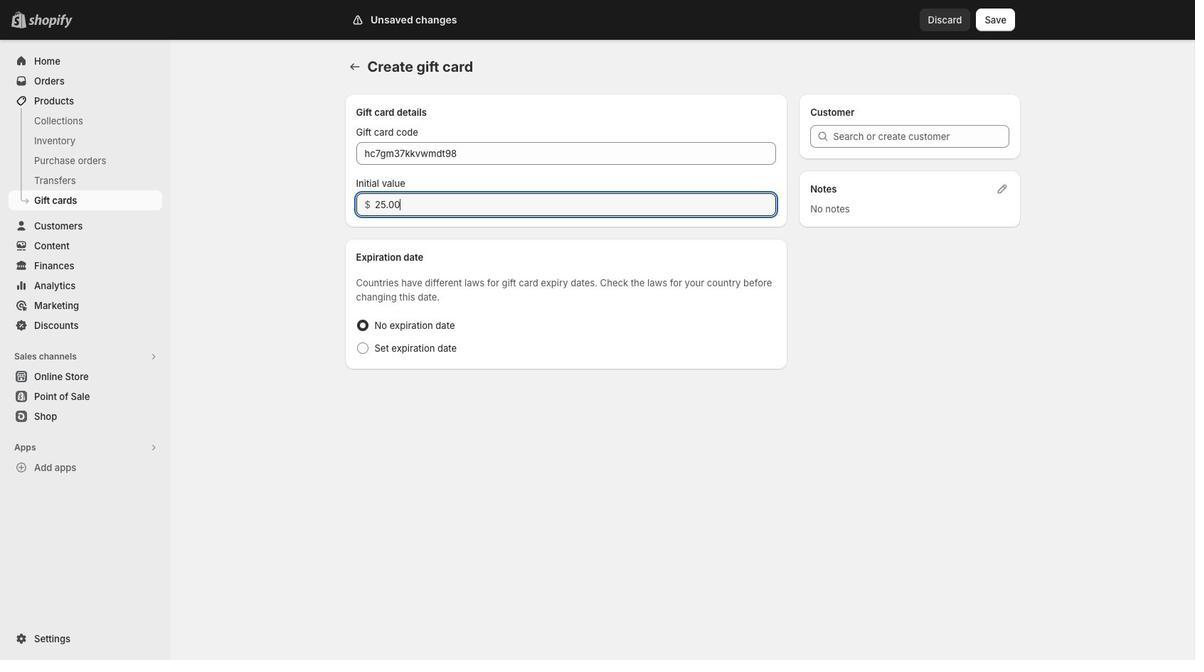 Task type: locate. For each thing, give the bounding box(es) containing it.
  text field
[[375, 193, 776, 216]]

None text field
[[356, 142, 776, 165]]



Task type: vqa. For each thing, say whether or not it's contained in the screenshot.
TAB LIST
no



Task type: describe. For each thing, give the bounding box(es) containing it.
Search or create customer text field
[[833, 125, 1009, 148]]

shopify image
[[31, 14, 75, 28]]



